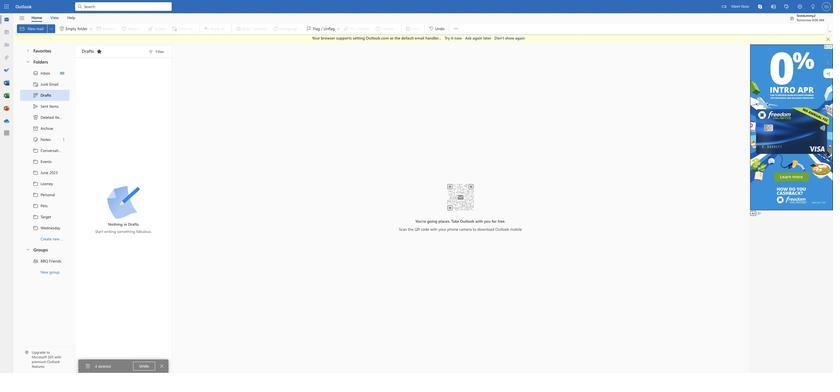 Task type: vqa. For each thing, say whether or not it's contained in the screenshot.
add favorite
no



Task type: describe. For each thing, give the bounding box(es) containing it.
filter
[[156, 49, 164, 54]]

help button
[[63, 13, 79, 22]]

 tree item
[[20, 79, 70, 90]]

 filter
[[148, 49, 164, 55]]


[[33, 104, 38, 109]]

email
[[49, 82, 59, 87]]

1
[[63, 137, 64, 142]]

new inside  new mail
[[28, 26, 35, 31]]

pets
[[41, 203, 48, 208]]

features
[[32, 364, 44, 369]]

2 horizontal spatial with
[[476, 219, 483, 224]]


[[33, 70, 38, 76]]

 inside  flag / unflag 
[[337, 27, 340, 31]]

 tree item
[[20, 256, 70, 267]]

 for  pets
[[33, 203, 38, 209]]

new group tree item
[[20, 267, 70, 278]]

default
[[402, 35, 414, 41]]

supports
[[337, 35, 352, 41]]

favorites
[[33, 48, 51, 53]]

 tree item
[[20, 90, 70, 101]]

tree inside application
[[20, 68, 76, 244]]

am
[[820, 18, 825, 22]]

you're
[[416, 219, 426, 224]]


[[33, 126, 38, 131]]

 button
[[781, 0, 794, 14]]

word image
[[4, 80, 9, 86]]

view
[[51, 15, 59, 20]]

looney
[[41, 181, 53, 186]]

drafts 
[[82, 48, 102, 54]]

left-rail-appbar navigation
[[1, 13, 12, 128]]

1 again from the left
[[473, 35, 483, 41]]

onedrive image
[[4, 119, 9, 124]]

4
[[95, 364, 97, 369]]

 for  wednesday
[[33, 225, 38, 231]]

 button
[[95, 47, 104, 56]]

 for  target
[[33, 214, 38, 220]]

drafts heading
[[82, 45, 104, 57]]

1 vertical spatial  button
[[158, 362, 166, 371]]


[[33, 137, 38, 142]]


[[33, 258, 38, 264]]


[[77, 4, 83, 9]]

 button for 
[[336, 24, 341, 33]]


[[33, 92, 38, 98]]

you
[[485, 219, 491, 224]]

 notes
[[33, 137, 51, 142]]

2  tree item from the top
[[20, 156, 70, 167]]

start
[[95, 229, 103, 234]]

 sent items
[[33, 104, 59, 109]]

0 horizontal spatial the
[[395, 35, 401, 41]]

try it now button
[[445, 35, 462, 41]]

folders
[[33, 59, 48, 65]]

create
[[41, 236, 52, 242]]

nothing
[[108, 222, 123, 227]]

target
[[41, 214, 51, 219]]

to inside upgrade to microsoft 365 with premium outlook features
[[47, 350, 50, 355]]

ask again later button
[[466, 35, 492, 41]]

free.
[[498, 219, 506, 224]]

powerpoint image
[[4, 106, 9, 111]]

 inside the folders tree item
[[26, 59, 30, 64]]

mail image
[[4, 17, 9, 22]]

 button
[[451, 23, 462, 34]]

 tree item
[[20, 134, 70, 145]]


[[812, 4, 816, 9]]

now
[[742, 4, 750, 9]]

view button
[[46, 13, 63, 22]]

 for  personal
[[33, 192, 38, 197]]

don't show again
[[495, 35, 525, 41]]

in
[[124, 222, 127, 227]]

 for  looney
[[33, 181, 38, 186]]

groups
[[33, 247, 48, 253]]

ask
[[466, 35, 472, 41]]


[[785, 4, 790, 9]]

groups tree item
[[20, 244, 70, 256]]

 tree item
[[20, 68, 70, 79]]

inbox
[[41, 70, 50, 76]]

 button
[[828, 29, 833, 34]]

download
[[478, 227, 495, 232]]

conversation
[[41, 148, 63, 153]]

new group
[[41, 270, 60, 275]]

7  tree item from the top
[[20, 211, 70, 222]]

unflag
[[324, 26, 335, 31]]

tab list inside application
[[27, 13, 80, 22]]

 for  deleted items
[[33, 115, 38, 120]]

5  tree item from the top
[[20, 189, 70, 200]]

handler...
[[426, 35, 442, 41]]

 search field
[[75, 0, 172, 12]]

folder for 
[[78, 26, 88, 31]]

1 vertical spatial with
[[431, 227, 438, 232]]

show
[[506, 35, 515, 41]]

items for 
[[49, 104, 59, 109]]

outlook inside upgrade to microsoft 365 with premium outlook features
[[47, 359, 60, 364]]

3  tree item from the top
[[20, 167, 70, 178]]

0 vertical spatial  button
[[824, 35, 834, 43]]

flag
[[313, 26, 320, 31]]

set your advertising preferences image
[[758, 211, 762, 215]]

6  tree item from the top
[[20, 200, 70, 211]]

tags group
[[233, 23, 401, 34]]

 tree item
[[20, 112, 70, 123]]

events
[[41, 159, 52, 164]]

fabulous.
[[136, 229, 152, 234]]


[[772, 4, 776, 9]]

help
[[67, 15, 75, 20]]

4 deleted
[[95, 364, 111, 369]]

 tree item
[[20, 123, 70, 134]]

ad
[[752, 211, 756, 215]]

you're going places. take outlook with you for free. scan the qr code with your phone camera to download outlook mobile
[[399, 219, 522, 232]]

try it now
[[445, 35, 462, 41]]

 button for groups
[[23, 244, 32, 255]]

drafts inside drafts 
[[82, 48, 94, 54]]

create new folder
[[41, 236, 71, 242]]

more apps image
[[4, 130, 9, 136]]

 looney
[[33, 181, 53, 186]]

tomorrow
[[797, 18, 812, 22]]

camera
[[460, 227, 472, 232]]

 for 
[[85, 363, 91, 369]]

email
[[415, 35, 425, 41]]

outlook inside banner
[[15, 4, 32, 9]]

drafts inside the nothing in drafts start writing something fabulous.
[[128, 222, 139, 227]]

 for  events
[[33, 159, 38, 164]]

 inbox
[[33, 70, 50, 76]]


[[830, 30, 832, 33]]

application containing outlook
[[0, 0, 834, 373]]


[[723, 4, 727, 9]]

 empty folder 
[[59, 26, 93, 32]]

phone
[[448, 227, 459, 232]]

now
[[455, 35, 462, 41]]

don't show again button
[[495, 35, 525, 41]]

365
[[48, 355, 54, 359]]

excel image
[[4, 93, 9, 99]]

undo button
[[133, 362, 155, 371]]

 flag / unflag 
[[307, 26, 340, 32]]

files image
[[4, 55, 9, 61]]



Task type: locate. For each thing, give the bounding box(es) containing it.

[[33, 148, 38, 153], [33, 159, 38, 164], [33, 170, 38, 175], [33, 181, 38, 186], [33, 192, 38, 197], [33, 203, 38, 209], [33, 214, 38, 220], [33, 225, 38, 231]]

folder left  dropdown button
[[78, 26, 88, 31]]

1 vertical spatial the
[[408, 227, 414, 232]]

 inside message list section
[[160, 364, 164, 368]]

4  from the top
[[33, 181, 38, 186]]

message list section
[[75, 44, 172, 373]]

6  from the top
[[33, 203, 38, 209]]

 archive
[[33, 126, 53, 131]]

Search for email, meetings, files and more. field
[[83, 3, 169, 9]]

 left "empty"
[[59, 26, 65, 32]]

 right unflag
[[337, 27, 340, 31]]

1 horizontal spatial again
[[516, 35, 525, 41]]

 inside message list section
[[85, 363, 91, 369]]

the right as
[[395, 35, 401, 41]]

your
[[312, 35, 320, 41]]

5  from the top
[[33, 192, 38, 197]]

tree containing 
[[20, 68, 76, 244]]

 tree item down june
[[20, 178, 70, 189]]

2  button from the left
[[336, 24, 341, 33]]

 down  target
[[33, 225, 38, 231]]

2  button from the top
[[23, 244, 32, 255]]

with down going
[[431, 227, 438, 232]]

bbq
[[41, 258, 48, 264]]

2 vertical spatial with
[[55, 355, 61, 359]]

deleted
[[98, 364, 111, 369]]

meet
[[732, 4, 741, 9]]

items inside  deleted items
[[55, 115, 64, 120]]

2 horizontal spatial 
[[85, 363, 91, 369]]

1 vertical spatial folder
[[61, 236, 71, 242]]

 left events at the top of the page
[[33, 159, 38, 164]]


[[97, 49, 102, 54]]

 inside the  empty folder 
[[90, 27, 93, 31]]

wednesday
[[41, 225, 60, 231]]

 button inside the folders tree item
[[23, 57, 32, 67]]

folder
[[78, 26, 88, 31], [61, 236, 71, 242]]

 testdummy2 tomorrow 8:00 am
[[791, 13, 825, 22]]

 june 2023
[[33, 170, 58, 175]]

0 vertical spatial items
[[49, 104, 59, 109]]

going
[[428, 219, 438, 224]]

 inside tree item
[[33, 115, 38, 120]]

1  button from the top
[[23, 57, 32, 67]]

1 horizontal spatial drafts
[[82, 48, 94, 54]]

undo inside button
[[139, 363, 149, 369]]

tab list containing home
[[27, 13, 80, 22]]

items inside  sent items
[[49, 104, 59, 109]]

drafts right 
[[41, 93, 51, 98]]

 button
[[768, 0, 781, 14]]

folder right the new
[[61, 236, 71, 242]]

 left pets
[[33, 203, 38, 209]]

favorites tree item
[[20, 45, 70, 57]]

items for 
[[55, 115, 64, 120]]

 right "empty"
[[90, 27, 93, 31]]

0 horizontal spatial with
[[55, 355, 61, 359]]

something
[[117, 229, 135, 234]]

 tree item up pets
[[20, 189, 70, 200]]

8  tree item from the top
[[20, 222, 70, 233]]

 button for folders
[[23, 57, 32, 67]]

 for  empty folder 
[[59, 26, 65, 32]]

2 again from the left
[[516, 35, 525, 41]]

 right 'undo' button
[[160, 364, 164, 368]]

your
[[439, 227, 447, 232]]

0 horizontal spatial new
[[28, 26, 35, 31]]

don't
[[495, 35, 505, 41]]

new
[[53, 236, 60, 242]]

again right ask
[[473, 35, 483, 41]]

 tree item down pets
[[20, 211, 70, 222]]

deleted
[[41, 115, 54, 120]]

people image
[[4, 42, 9, 48]]

microsoft
[[32, 355, 47, 359]]

1 horizontal spatial folder
[[78, 26, 88, 31]]

try
[[445, 35, 450, 41]]

writing
[[104, 229, 116, 234]]

tab list
[[27, 13, 80, 22]]

nothing in drafts start writing something fabulous.
[[95, 222, 152, 234]]

 button inside groups "tree item"
[[23, 244, 32, 255]]

drafts left 
[[82, 48, 94, 54]]

folder for create
[[61, 236, 71, 242]]

0 horizontal spatial 
[[160, 364, 164, 368]]

0 horizontal spatial drafts
[[41, 93, 51, 98]]

 target
[[33, 214, 51, 220]]

meet now
[[732, 4, 750, 9]]

0 vertical spatial with
[[476, 219, 483, 224]]


[[33, 81, 38, 87]]

0 vertical spatial 
[[59, 26, 65, 32]]

empty
[[66, 26, 76, 31]]

0 horizontal spatial  button
[[47, 24, 55, 33]]

application
[[0, 0, 834, 373]]

1 vertical spatial to
[[47, 350, 50, 355]]

personal
[[41, 192, 55, 197]]

1 vertical spatial 
[[33, 115, 38, 120]]

again
[[473, 35, 483, 41], [516, 35, 525, 41]]

the left qr
[[408, 227, 414, 232]]

1 vertical spatial drafts
[[41, 93, 51, 98]]

new left mail at top left
[[28, 26, 35, 31]]

outlook banner
[[0, 0, 834, 14]]

new left group
[[41, 270, 48, 275]]

group
[[49, 270, 60, 275]]

0 vertical spatial drafts
[[82, 48, 94, 54]]

2  from the top
[[33, 159, 38, 164]]

1  from the top
[[33, 148, 38, 153]]

 drafts
[[33, 92, 51, 98]]

 button down 
[[824, 35, 834, 43]]

home
[[32, 15, 42, 20]]

0 vertical spatial undo
[[436, 26, 445, 31]]

 button left groups
[[23, 244, 32, 255]]

browser
[[321, 35, 335, 41]]

 button for 
[[47, 24, 55, 33]]

1 vertical spatial  button
[[23, 244, 32, 255]]


[[791, 16, 795, 21]]

with right 365
[[55, 355, 61, 359]]

mobile
[[511, 227, 522, 232]]

1 horizontal spatial undo
[[436, 26, 445, 31]]

 button right unflag
[[336, 24, 341, 33]]

 down 
[[827, 37, 831, 41]]

1 horizontal spatial 
[[59, 26, 65, 32]]

0 horizontal spatial to
[[47, 350, 50, 355]]

mail
[[36, 26, 44, 31]]

1 horizontal spatial  button
[[824, 35, 834, 43]]

 inside groups "tree item"
[[26, 247, 30, 252]]

new
[[28, 26, 35, 31], [41, 270, 48, 275]]

with left 'you'
[[476, 219, 483, 224]]

 button
[[824, 35, 834, 43], [158, 362, 166, 371]]

 up  pets
[[33, 192, 38, 197]]

folder inside "create new folder" tree item
[[61, 236, 71, 242]]

outlook
[[15, 4, 32, 9], [461, 219, 475, 224], [496, 227, 510, 232], [47, 359, 60, 364]]

 button
[[16, 14, 27, 23]]

 left target
[[33, 214, 38, 220]]

4  tree item from the top
[[20, 178, 70, 189]]

 tree item up events at the top of the page
[[20, 145, 76, 156]]

ask again later
[[466, 35, 492, 41]]

drafts inside  drafts
[[41, 93, 51, 98]]

td image
[[823, 2, 832, 11]]

scan
[[399, 227, 407, 232]]

drafts
[[82, 48, 94, 54], [41, 93, 51, 98], [128, 222, 139, 227]]

the inside you're going places. take outlook with you for free. scan the qr code with your phone camera to download outlook mobile
[[408, 227, 414, 232]]

folders tree item
[[20, 57, 70, 68]]

8  from the top
[[33, 225, 38, 231]]

code
[[421, 227, 430, 232]]

setting
[[353, 35, 365, 41]]

 left groups
[[26, 247, 30, 252]]

0 horizontal spatial undo
[[139, 363, 149, 369]]

create new folder tree item
[[20, 233, 71, 244]]

1  tree item from the top
[[20, 145, 76, 156]]

move & delete group
[[17, 23, 199, 34]]

2 vertical spatial drafts
[[128, 222, 139, 227]]

0 horizontal spatial  button
[[158, 362, 166, 371]]

 button right mail at top left
[[47, 24, 55, 33]]

qr
[[415, 227, 420, 232]]

friends
[[49, 258, 61, 264]]

1 vertical spatial items
[[55, 115, 64, 120]]

 button inside 'tags' group
[[336, 24, 341, 33]]

/
[[321, 26, 323, 31]]

june
[[41, 170, 48, 175]]

 bbq friends
[[33, 258, 61, 264]]

 tree item
[[20, 145, 76, 156], [20, 156, 70, 167], [20, 167, 70, 178], [20, 178, 70, 189], [20, 189, 70, 200], [20, 200, 70, 211], [20, 211, 70, 222], [20, 222, 70, 233]]

0 vertical spatial the
[[395, 35, 401, 41]]

 tree item up june
[[20, 156, 70, 167]]


[[307, 26, 312, 32]]

0 vertical spatial  button
[[23, 57, 32, 67]]

 button right 'undo' button
[[158, 362, 166, 371]]

with inside upgrade to microsoft 365 with premium outlook features
[[55, 355, 61, 359]]

upgrade
[[32, 350, 46, 355]]

folder inside the  empty folder 
[[78, 26, 88, 31]]

items right deleted on the left
[[55, 115, 64, 120]]

 tree item down target
[[20, 222, 70, 233]]

outlook right premium on the left
[[47, 359, 60, 364]]


[[454, 26, 459, 32]]

tree
[[20, 68, 76, 244]]

 new mail
[[19, 26, 44, 32]]

 button
[[89, 24, 93, 33]]

1  button from the left
[[47, 24, 55, 33]]

0 horizontal spatial 
[[33, 115, 38, 120]]

 for  june 2023
[[33, 170, 38, 175]]

1 horizontal spatial new
[[41, 270, 48, 275]]

1 horizontal spatial the
[[408, 227, 414, 232]]

items right sent
[[49, 104, 59, 109]]

 down 
[[26, 59, 30, 64]]

undo inside  undo
[[436, 26, 445, 31]]

 left june
[[33, 170, 38, 175]]

 right mail at top left
[[49, 27, 54, 31]]

 tree item down  personal
[[20, 200, 70, 211]]

 personal
[[33, 192, 55, 197]]

new inside tree item
[[41, 270, 48, 275]]

1 vertical spatial 
[[160, 364, 164, 368]]

1 horizontal spatial 
[[827, 37, 831, 41]]

your browser supports setting outlook.com as the default email handler...
[[312, 35, 442, 41]]

later
[[484, 35, 492, 41]]

7  from the top
[[33, 214, 38, 220]]

to do image
[[4, 68, 9, 73]]

to right camera at right
[[473, 227, 477, 232]]

drafts right in
[[128, 222, 139, 227]]

 tree item
[[20, 101, 70, 112]]


[[429, 26, 435, 32]]

the
[[395, 35, 401, 41], [408, 227, 414, 232]]

3  from the top
[[33, 170, 38, 175]]

archive
[[41, 126, 53, 131]]

 button
[[47, 24, 55, 33], [336, 24, 341, 33]]

outlook down free.
[[496, 227, 510, 232]]

calendar image
[[4, 30, 9, 35]]

0 vertical spatial new
[[28, 26, 35, 31]]

 button inside move & delete group
[[47, 24, 55, 33]]

2 horizontal spatial drafts
[[128, 222, 139, 227]]

 down 
[[33, 148, 38, 153]]

to right upgrade
[[47, 350, 50, 355]]

it
[[451, 35, 454, 41]]

 tree item down events at the top of the page
[[20, 167, 70, 178]]

outlook link
[[15, 0, 32, 13]]


[[49, 27, 54, 31], [90, 27, 93, 31], [337, 27, 340, 31], [26, 59, 30, 64], [26, 247, 30, 252]]

again right show
[[516, 35, 525, 41]]

0 horizontal spatial folder
[[61, 236, 71, 242]]

premium features image
[[25, 351, 29, 355]]

outlook up '' button
[[15, 4, 32, 9]]

1 vertical spatial new
[[41, 270, 48, 275]]

1 vertical spatial undo
[[139, 363, 149, 369]]

 down the 
[[33, 115, 38, 120]]

0 vertical spatial 
[[827, 37, 831, 41]]

1 horizontal spatial with
[[431, 227, 438, 232]]

 undo
[[429, 26, 445, 32]]

 for  conversation history
[[33, 148, 38, 153]]

to inside you're going places. take outlook with you for free. scan the qr code with your phone camera to download outlook mobile
[[473, 227, 477, 232]]

 left 4
[[85, 363, 91, 369]]

 inside the  empty folder 
[[59, 26, 65, 32]]

 deleted items
[[33, 115, 64, 120]]

0 vertical spatial folder
[[78, 26, 88, 31]]

upgrade to microsoft 365 with premium outlook features
[[32, 350, 61, 369]]

1 horizontal spatial to
[[473, 227, 477, 232]]

junk
[[41, 82, 48, 87]]

outlook up camera at right
[[461, 219, 475, 224]]

as
[[390, 35, 394, 41]]

 wednesday
[[33, 225, 60, 231]]

 button down  button
[[23, 57, 32, 67]]

2 vertical spatial 
[[85, 363, 91, 369]]

 left looney
[[33, 181, 38, 186]]


[[19, 15, 25, 21]]

2023
[[49, 170, 58, 175]]

1 horizontal spatial  button
[[336, 24, 341, 33]]

 button
[[807, 0, 821, 14]]

0 horizontal spatial again
[[473, 35, 483, 41]]

0 vertical spatial to
[[473, 227, 477, 232]]



